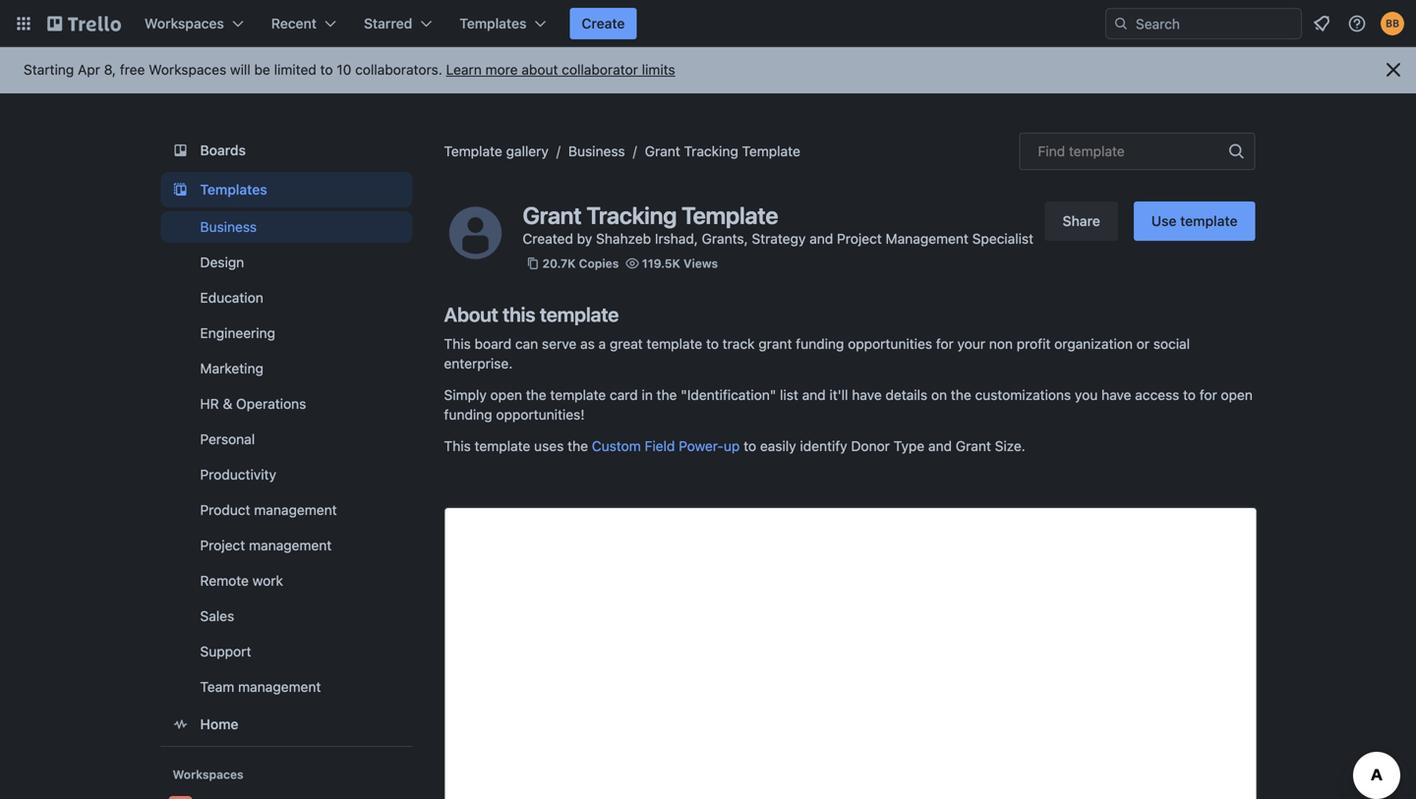 Task type: vqa. For each thing, say whether or not it's contained in the screenshot.
left sm image
no



Task type: locate. For each thing, give the bounding box(es) containing it.
1 have from the left
[[852, 387, 882, 403]]

1 vertical spatial tracking
[[587, 202, 677, 229]]

template inside use template button
[[1181, 213, 1238, 229]]

and right list
[[802, 387, 826, 403]]

0 horizontal spatial have
[[852, 387, 882, 403]]

for inside this board can serve as a great template to track grant funding opportunities for your non profit organization or social enterprise.
[[936, 336, 954, 352]]

simply
[[444, 387, 487, 403]]

open
[[491, 387, 522, 403], [1221, 387, 1253, 403]]

board
[[475, 336, 512, 352]]

you
[[1075, 387, 1098, 403]]

1 vertical spatial templates
[[200, 181, 267, 198]]

sales
[[200, 608, 234, 625]]

1 vertical spatial and
[[802, 387, 826, 403]]

irshad,
[[655, 231, 698, 247]]

1 horizontal spatial templates
[[460, 15, 527, 31]]

to right access on the right of page
[[1183, 387, 1196, 403]]

grant
[[645, 143, 680, 159], [523, 202, 582, 229], [956, 438, 991, 454]]

management down support link
[[238, 679, 321, 695]]

and for the
[[802, 387, 826, 403]]

0 vertical spatial business
[[569, 143, 625, 159]]

design link
[[161, 247, 413, 278]]

business link up design link
[[161, 211, 413, 243]]

Find template field
[[1020, 133, 1256, 170]]

2 vertical spatial and
[[929, 438, 952, 454]]

learn more about collaborator limits link
[[446, 61, 675, 78]]

grant
[[759, 336, 792, 352]]

0 horizontal spatial open
[[491, 387, 522, 403]]

template right great
[[647, 336, 703, 352]]

create
[[582, 15, 625, 31]]

donor
[[851, 438, 890, 454]]

open up opportunities!
[[491, 387, 522, 403]]

enterprise.
[[444, 356, 513, 372]]

1 vertical spatial business
[[200, 219, 257, 235]]

template
[[444, 143, 502, 159], [742, 143, 801, 159], [682, 202, 778, 229]]

this up enterprise.
[[444, 336, 471, 352]]

and for template
[[810, 231, 833, 247]]

2 vertical spatial grant
[[956, 438, 991, 454]]

business link right gallery
[[569, 143, 625, 159]]

1 vertical spatial grant
[[523, 202, 582, 229]]

to right up
[[744, 438, 757, 454]]

workspaces
[[145, 15, 224, 31], [149, 61, 226, 78], [173, 768, 244, 782]]

have right you
[[1102, 387, 1132, 403]]

customizations
[[975, 387, 1071, 403]]

0 vertical spatial for
[[936, 336, 954, 352]]

1 vertical spatial this
[[444, 438, 471, 454]]

for left your
[[936, 336, 954, 352]]

0 vertical spatial and
[[810, 231, 833, 247]]

project
[[837, 231, 882, 247], [200, 538, 245, 554]]

use template
[[1152, 213, 1238, 229]]

engineering link
[[161, 318, 413, 349]]

0 horizontal spatial project
[[200, 538, 245, 554]]

grants,
[[702, 231, 748, 247]]

template left "uses"
[[475, 438, 531, 454]]

1 horizontal spatial for
[[1200, 387, 1218, 403]]

1 vertical spatial business link
[[161, 211, 413, 243]]

0 horizontal spatial tracking
[[587, 202, 677, 229]]

2 vertical spatial workspaces
[[173, 768, 244, 782]]

funding right 'grant'
[[796, 336, 844, 352]]

shahzeb
[[596, 231, 651, 247]]

support
[[200, 644, 251, 660]]

0 vertical spatial grant
[[645, 143, 680, 159]]

1 horizontal spatial project
[[837, 231, 882, 247]]

0 vertical spatial workspaces
[[145, 15, 224, 31]]

template right use
[[1181, 213, 1238, 229]]

for
[[936, 336, 954, 352], [1200, 387, 1218, 403]]

template up grants, on the top of the page
[[682, 202, 778, 229]]

management
[[886, 231, 969, 247]]

template for grant tracking template
[[742, 143, 801, 159]]

home link
[[161, 707, 413, 743]]

remote
[[200, 573, 249, 589]]

1 horizontal spatial business
[[569, 143, 625, 159]]

search image
[[1114, 16, 1129, 31]]

0 horizontal spatial for
[[936, 336, 954, 352]]

management down product management link
[[249, 538, 332, 554]]

the right "uses"
[[568, 438, 588, 454]]

and inside grant tracking template created by shahzeb irshad, grants, strategy and project management specialist
[[810, 231, 833, 247]]

1 vertical spatial workspaces
[[149, 61, 226, 78]]

1 horizontal spatial business link
[[569, 143, 625, 159]]

business right gallery
[[569, 143, 625, 159]]

2 vertical spatial management
[[238, 679, 321, 695]]

grant inside grant tracking template created by shahzeb irshad, grants, strategy and project management specialist
[[523, 202, 582, 229]]

strategy
[[752, 231, 806, 247]]

1 this from the top
[[444, 336, 471, 352]]

1 vertical spatial project
[[200, 538, 245, 554]]

to left track
[[706, 336, 719, 352]]

have right the it'll
[[852, 387, 882, 403]]

workspaces down the workspaces popup button
[[149, 61, 226, 78]]

funding inside the simply open the template card in the "identification" list and it'll have details on the customizations you have access to for open funding opportunities!
[[444, 407, 492, 423]]

workspaces down home
[[173, 768, 244, 782]]

track
[[723, 336, 755, 352]]

grant tracking template
[[645, 143, 801, 159]]

1 vertical spatial for
[[1200, 387, 1218, 403]]

organization
[[1055, 336, 1133, 352]]

starred
[[364, 15, 412, 31]]

templates up "more"
[[460, 15, 527, 31]]

grant left size.
[[956, 438, 991, 454]]

0 horizontal spatial templates
[[200, 181, 267, 198]]

hr
[[200, 396, 219, 412]]

project management
[[200, 538, 332, 554]]

primary element
[[0, 0, 1417, 47]]

this for this board can serve as a great template to track grant funding opportunities for your non profit organization or social enterprise.
[[444, 336, 471, 352]]

0 vertical spatial templates
[[460, 15, 527, 31]]

2 this from the top
[[444, 438, 471, 454]]

project left management
[[837, 231, 882, 247]]

education
[[200, 290, 263, 306]]

1 horizontal spatial have
[[1102, 387, 1132, 403]]

0 vertical spatial management
[[254, 502, 337, 518]]

management
[[254, 502, 337, 518], [249, 538, 332, 554], [238, 679, 321, 695]]

0 vertical spatial this
[[444, 336, 471, 352]]

can
[[515, 336, 538, 352]]

and
[[810, 231, 833, 247], [802, 387, 826, 403], [929, 438, 952, 454]]

funding inside this board can serve as a great template to track grant funding opportunities for your non profit organization or social enterprise.
[[796, 336, 844, 352]]

0 horizontal spatial funding
[[444, 407, 492, 423]]

management for team management
[[238, 679, 321, 695]]

0 vertical spatial business link
[[569, 143, 625, 159]]

this down simply
[[444, 438, 471, 454]]

0 vertical spatial project
[[837, 231, 882, 247]]

template gallery
[[444, 143, 549, 159]]

team management
[[200, 679, 321, 695]]

1 vertical spatial funding
[[444, 407, 492, 423]]

to inside this board can serve as a great template to track grant funding opportunities for your non profit organization or social enterprise.
[[706, 336, 719, 352]]

remote work link
[[161, 566, 413, 597]]

for inside the simply open the template card in the "identification" list and it'll have details on the customizations you have access to for open funding opportunities!
[[1200, 387, 1218, 403]]

2 horizontal spatial grant
[[956, 438, 991, 454]]

this inside this board can serve as a great template to track grant funding opportunities for your non profit organization or social enterprise.
[[444, 336, 471, 352]]

tracking up shahzeb
[[587, 202, 677, 229]]

list
[[780, 387, 799, 403]]

marketing
[[200, 361, 264, 377]]

workspaces button
[[133, 8, 256, 39]]

1 horizontal spatial grant
[[645, 143, 680, 159]]

it'll
[[830, 387, 848, 403]]

and right strategy
[[810, 231, 833, 247]]

1 horizontal spatial tracking
[[684, 143, 739, 159]]

template up opportunities!
[[550, 387, 606, 403]]

and right type
[[929, 438, 952, 454]]

workspaces up free
[[145, 15, 224, 31]]

grant down limits
[[645, 143, 680, 159]]

grant up created
[[523, 202, 582, 229]]

profit
[[1017, 336, 1051, 352]]

business up design
[[200, 219, 257, 235]]

easily
[[760, 438, 796, 454]]

tracking for grant tracking template
[[684, 143, 739, 159]]

1 horizontal spatial open
[[1221, 387, 1253, 403]]

tracking inside grant tracking template created by shahzeb irshad, grants, strategy and project management specialist
[[587, 202, 677, 229]]

0 vertical spatial tracking
[[684, 143, 739, 159]]

template up grant tracking template created by shahzeb irshad, grants, strategy and project management specialist
[[742, 143, 801, 159]]

for right access on the right of page
[[1200, 387, 1218, 403]]

project inside grant tracking template created by shahzeb irshad, grants, strategy and project management specialist
[[837, 231, 882, 247]]

as
[[580, 336, 595, 352]]

gallery
[[506, 143, 549, 159]]

field
[[645, 438, 675, 454]]

type
[[894, 438, 925, 454]]

1 vertical spatial management
[[249, 538, 332, 554]]

to for funding
[[706, 336, 719, 352]]

templates down boards
[[200, 181, 267, 198]]

20.7k
[[543, 257, 576, 271]]

the right 'on'
[[951, 387, 972, 403]]

hr & operations link
[[161, 389, 413, 420]]

to left 10
[[320, 61, 333, 78]]

open right access on the right of page
[[1221, 387, 1253, 403]]

template inside grant tracking template created by shahzeb irshad, grants, strategy and project management specialist
[[682, 202, 778, 229]]

template inside find template field
[[1069, 143, 1125, 159]]

funding down simply
[[444, 407, 492, 423]]

business
[[569, 143, 625, 159], [200, 219, 257, 235]]

tracking up grants, on the top of the page
[[684, 143, 739, 159]]

templates button
[[448, 8, 558, 39]]

and inside the simply open the template card in the "identification" list and it'll have details on the customizations you have access to for open funding opportunities!
[[802, 387, 826, 403]]

funding
[[796, 336, 844, 352], [444, 407, 492, 423]]

recent button
[[260, 8, 348, 39]]

by
[[577, 231, 592, 247]]

project up remote on the bottom of the page
[[200, 538, 245, 554]]

0 horizontal spatial grant
[[523, 202, 582, 229]]

management for product management
[[254, 502, 337, 518]]

0 vertical spatial funding
[[796, 336, 844, 352]]

template
[[1069, 143, 1125, 159], [1181, 213, 1238, 229], [540, 303, 619, 326], [647, 336, 703, 352], [550, 387, 606, 403], [475, 438, 531, 454]]

management down productivity link
[[254, 502, 337, 518]]

0 horizontal spatial business
[[200, 219, 257, 235]]

template right find
[[1069, 143, 1125, 159]]

great
[[610, 336, 643, 352]]

tracking for grant tracking template created by shahzeb irshad, grants, strategy and project management specialist
[[587, 202, 677, 229]]

1 horizontal spatial funding
[[796, 336, 844, 352]]

this
[[444, 336, 471, 352], [444, 438, 471, 454]]

templates link
[[161, 172, 413, 208]]

created
[[523, 231, 573, 247]]

use
[[1152, 213, 1177, 229]]



Task type: describe. For each thing, give the bounding box(es) containing it.
free
[[120, 61, 145, 78]]

serve
[[542, 336, 577, 352]]

productivity
[[200, 467, 276, 483]]

board image
[[169, 139, 192, 162]]

hr & operations
[[200, 396, 306, 412]]

home image
[[169, 713, 192, 737]]

open information menu image
[[1348, 14, 1367, 33]]

0 notifications image
[[1310, 12, 1334, 35]]

card
[[610, 387, 638, 403]]

1 open from the left
[[491, 387, 522, 403]]

home
[[200, 717, 239, 733]]

2 open from the left
[[1221, 387, 1253, 403]]

education link
[[161, 282, 413, 314]]

views
[[684, 257, 718, 271]]

0 horizontal spatial business link
[[161, 211, 413, 243]]

template board image
[[169, 178, 192, 202]]

personal link
[[161, 424, 413, 455]]

find
[[1038, 143, 1065, 159]]

119.5k
[[642, 257, 681, 271]]

access
[[1135, 387, 1180, 403]]

design
[[200, 254, 244, 271]]

template up as
[[540, 303, 619, 326]]

&
[[223, 396, 232, 412]]

learn
[[446, 61, 482, 78]]

starting
[[24, 61, 74, 78]]

this for this template uses the custom field power-up to easily identify donor type and grant size.
[[444, 438, 471, 454]]

marketing link
[[161, 353, 413, 385]]

to for learn
[[320, 61, 333, 78]]

support link
[[161, 636, 413, 668]]

boards
[[200, 142, 246, 158]]

work
[[253, 573, 283, 589]]

limited
[[274, 61, 317, 78]]

copies
[[579, 257, 619, 271]]

starting apr 8, free workspaces will be limited to 10 collaborators. learn more about collaborator limits
[[24, 61, 675, 78]]

share button
[[1045, 202, 1118, 241]]

productivity link
[[161, 459, 413, 491]]

starred button
[[352, 8, 444, 39]]

this board can serve as a great template to track grant funding opportunities for your non profit organization or social enterprise.
[[444, 336, 1190, 372]]

on
[[932, 387, 947, 403]]

"identification"
[[681, 387, 776, 403]]

bob builder (bobbuilder40) image
[[1381, 12, 1405, 35]]

social
[[1154, 336, 1190, 352]]

use template button
[[1134, 202, 1256, 241]]

apr
[[78, 61, 100, 78]]

the up opportunities!
[[526, 387, 547, 403]]

custom
[[592, 438, 641, 454]]

back to home image
[[47, 8, 121, 39]]

product
[[200, 502, 250, 518]]

grant tracking template created by shahzeb irshad, grants, strategy and project management specialist
[[523, 202, 1034, 247]]

shahzeb irshad, grants, strategy and project management specialist image
[[444, 202, 507, 265]]

identify
[[800, 438, 848, 454]]

to for donor
[[744, 438, 757, 454]]

collaborator
[[562, 61, 638, 78]]

limits
[[642, 61, 675, 78]]

template for grant tracking template created by shahzeb irshad, grants, strategy and project management specialist
[[682, 202, 778, 229]]

grant for grant tracking template created by shahzeb irshad, grants, strategy and project management specialist
[[523, 202, 582, 229]]

template inside this board can serve as a great template to track grant funding opportunities for your non profit organization or social enterprise.
[[647, 336, 703, 352]]

personal
[[200, 431, 255, 448]]

your
[[958, 336, 986, 352]]

2 have from the left
[[1102, 387, 1132, 403]]

grant tracking template link
[[645, 143, 801, 159]]

Search field
[[1129, 9, 1301, 38]]

template inside the simply open the template card in the "identification" list and it'll have details on the customizations you have access to for open funding opportunities!
[[550, 387, 606, 403]]

remote work
[[200, 573, 283, 589]]

power-
[[679, 438, 724, 454]]

management for project management
[[249, 538, 332, 554]]

about this template
[[444, 303, 619, 326]]

more
[[486, 61, 518, 78]]

product management link
[[161, 495, 413, 526]]

non
[[989, 336, 1013, 352]]

simply open the template card in the "identification" list and it'll have details on the customizations you have access to for open funding opportunities!
[[444, 387, 1253, 423]]

about
[[444, 303, 498, 326]]

a
[[599, 336, 606, 352]]

sales link
[[161, 601, 413, 633]]

to inside the simply open the template card in the "identification" list and it'll have details on the customizations you have access to for open funding opportunities!
[[1183, 387, 1196, 403]]

details
[[886, 387, 928, 403]]

this template uses the custom field power-up to easily identify donor type and grant size.
[[444, 438, 1026, 454]]

8,
[[104, 61, 116, 78]]

workspaces inside popup button
[[145, 15, 224, 31]]

templates inside dropdown button
[[460, 15, 527, 31]]

recent
[[271, 15, 317, 31]]

the right in
[[657, 387, 677, 403]]

be
[[254, 61, 270, 78]]

will
[[230, 61, 251, 78]]

opportunities!
[[496, 407, 585, 423]]

about
[[522, 61, 558, 78]]

product management
[[200, 502, 337, 518]]

template left gallery
[[444, 143, 502, 159]]

119.5k views
[[642, 257, 718, 271]]

up
[[724, 438, 740, 454]]

custom field power-up link
[[592, 438, 740, 454]]

or
[[1137, 336, 1150, 352]]

template gallery link
[[444, 143, 549, 159]]

engineering
[[200, 325, 275, 341]]

specialist
[[973, 231, 1034, 247]]

collaborators.
[[355, 61, 442, 78]]

grant for grant tracking template
[[645, 143, 680, 159]]

this
[[503, 303, 536, 326]]

20.7k copies
[[543, 257, 619, 271]]

find template
[[1038, 143, 1125, 159]]



